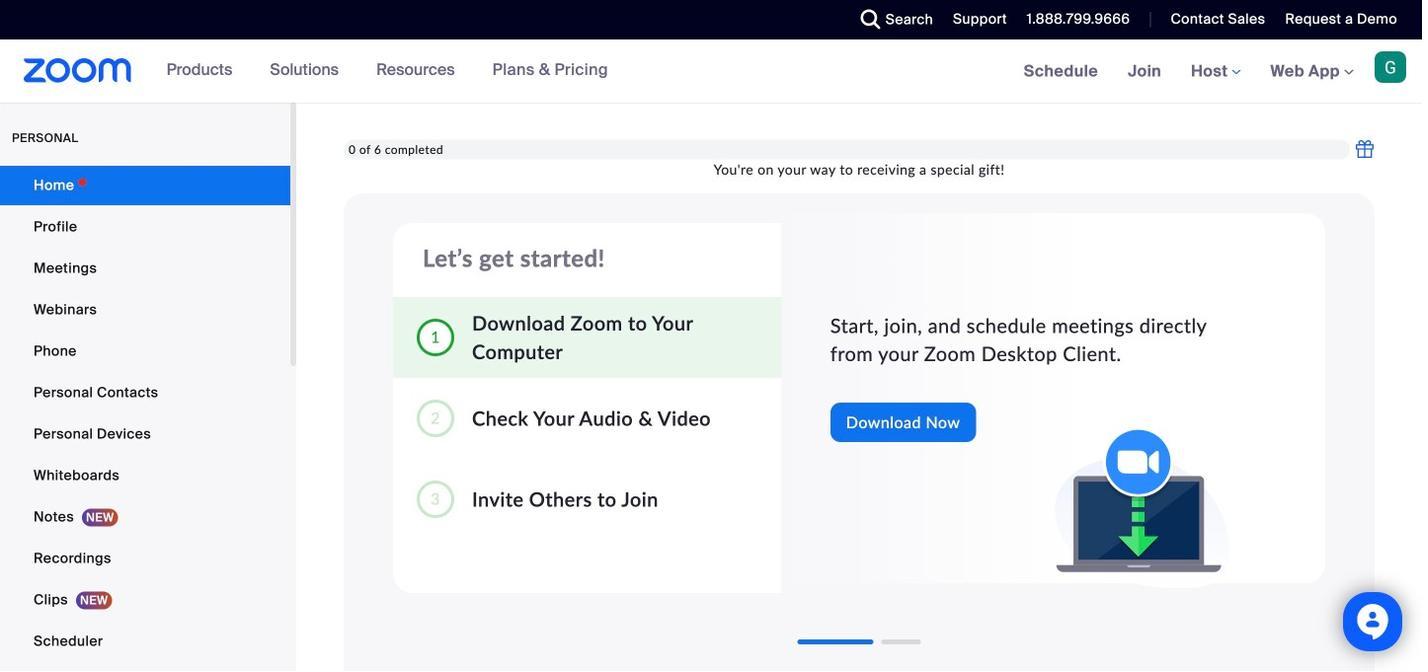 Task type: describe. For each thing, give the bounding box(es) containing it.
meetings navigation
[[1010, 40, 1423, 104]]

zoom logo image
[[24, 58, 132, 83]]

product information navigation
[[152, 40, 623, 103]]



Task type: locate. For each thing, give the bounding box(es) containing it.
profile picture image
[[1375, 51, 1407, 83]]

personal menu menu
[[0, 166, 290, 672]]

banner
[[0, 40, 1423, 104]]



Task type: vqa. For each thing, say whether or not it's contained in the screenshot.
front?
no



